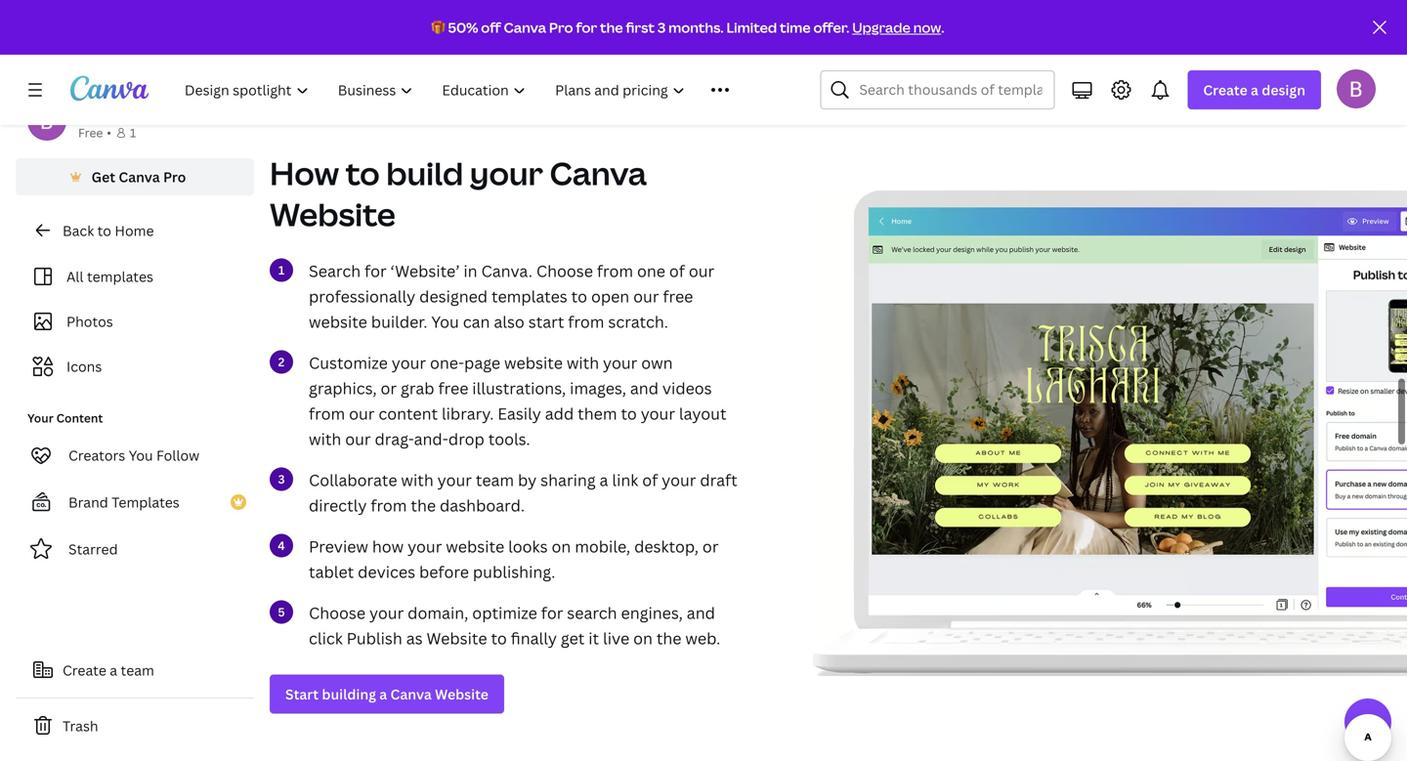 Task type: describe. For each thing, give the bounding box(es) containing it.
optimize
[[472, 602, 537, 623]]

for inside choose your domain, optimize for search engines, and click publish as website to finally get it live on the web.
[[541, 602, 563, 623]]

publishing.
[[473, 561, 555, 582]]

.
[[941, 18, 944, 37]]

1 horizontal spatial the
[[600, 18, 623, 37]]

start building a canva website link
[[270, 675, 504, 714]]

months.
[[669, 18, 724, 37]]

can
[[463, 311, 490, 332]]

grab
[[401, 378, 434, 399]]

now
[[914, 18, 941, 37]]

building
[[322, 685, 376, 704]]

your inside the preview how your website looks on mobile, desktop, or tablet devices before publishing.
[[408, 536, 442, 557]]

create a team
[[63, 661, 154, 680]]

team inside button
[[121, 661, 154, 680]]

live
[[603, 628, 630, 649]]

all
[[66, 267, 84, 286]]

free •
[[78, 125, 111, 141]]

website inside the preview how your website looks on mobile, desktop, or tablet devices before publishing.
[[446, 536, 504, 557]]

free inside 'customize your one-page website with your own graphics, or grab free illustrations, images, and videos from our content library. easily add them to your layout with our drag-and-drop tools.'
[[438, 378, 469, 399]]

as
[[406, 628, 423, 649]]

one-
[[430, 352, 464, 373]]

images,
[[570, 378, 626, 399]]

drag-
[[375, 428, 414, 449]]

creators you follow link
[[16, 436, 254, 475]]

or inside the preview how your website looks on mobile, desktop, or tablet devices before publishing.
[[703, 536, 719, 557]]

of for one
[[669, 260, 685, 281]]

choose inside choose your domain, optimize for search engines, and click publish as website to finally get it live on the web.
[[309, 602, 366, 623]]

design
[[1262, 81, 1306, 99]]

customize
[[309, 352, 388, 373]]

search
[[567, 602, 617, 623]]

website inside start building a canva website "link"
[[435, 685, 489, 704]]

first
[[626, 18, 655, 37]]

creators
[[68, 446, 125, 465]]

one
[[637, 260, 666, 281]]

trash link
[[16, 707, 254, 746]]

also
[[494, 311, 525, 332]]

from inside collaborate with your team by sharing a link of your draft directly from the dashboard.
[[371, 495, 407, 516]]

choose your domain, optimize for search engines, and click publish as website to finally get it live on the web.
[[309, 602, 720, 649]]

before
[[419, 561, 469, 582]]

0 horizontal spatial you
[[129, 446, 153, 465]]

templates inside 'search for 'website' in canva. choose from one of our professionally designed templates to open our free website builder. you can also start from scratch.'
[[492, 286, 568, 307]]

0 horizontal spatial templates
[[87, 267, 153, 286]]

videos
[[663, 378, 712, 399]]

starred link
[[16, 530, 254, 569]]

get canva pro button
[[16, 158, 254, 195]]

•
[[107, 125, 111, 141]]

your inside choose your domain, optimize for search engines, and click publish as website to finally get it live on the web.
[[369, 602, 404, 623]]

them
[[578, 403, 617, 424]]

from up "open"
[[597, 260, 633, 281]]

home
[[115, 221, 154, 240]]

your left draft
[[662, 470, 696, 491]]

designed
[[419, 286, 488, 307]]

get canva pro
[[92, 168, 186, 186]]

open
[[591, 286, 630, 307]]

brand
[[68, 493, 108, 512]]

and-
[[414, 428, 449, 449]]

a inside "link"
[[379, 685, 387, 704]]

brand templates
[[68, 493, 180, 512]]

back to home link
[[16, 211, 254, 250]]

sharing
[[541, 470, 596, 491]]

your
[[27, 410, 54, 426]]

collaborate with your team by sharing a link of your draft directly from the dashboard.
[[309, 470, 738, 516]]

from down "open"
[[568, 311, 604, 332]]

search
[[309, 260, 361, 281]]

3
[[658, 18, 666, 37]]

web.
[[686, 628, 720, 649]]

follow
[[156, 446, 199, 465]]

own
[[641, 352, 673, 373]]

0 vertical spatial with
[[567, 352, 599, 373]]

photos link
[[27, 303, 242, 340]]

brand templates link
[[16, 483, 254, 522]]

drop
[[449, 428, 485, 449]]

draft
[[700, 470, 738, 491]]

our down graphics,
[[349, 403, 375, 424]]

all templates
[[66, 267, 153, 286]]

free
[[78, 125, 103, 141]]

canva inside how to build your canva website
[[550, 152, 647, 194]]

canva.
[[481, 260, 533, 281]]

desktop,
[[634, 536, 699, 557]]

with inside collaborate with your team by sharing a link of your draft directly from the dashboard.
[[401, 470, 434, 491]]

the inside choose your domain, optimize for search engines, and click publish as website to finally get it live on the web.
[[657, 628, 682, 649]]

and inside 'customize your one-page website with your own graphics, or grab free illustrations, images, and videos from our content library. easily add them to your layout with our drag-and-drop tools.'
[[630, 378, 659, 399]]

website inside how to build your canva website
[[270, 193, 396, 235]]

the inside collaborate with your team by sharing a link of your draft directly from the dashboard.
[[411, 495, 436, 516]]

our down the one
[[633, 286, 659, 307]]

starred
[[68, 540, 118, 559]]

professionally
[[309, 286, 416, 307]]

templates
[[112, 493, 180, 512]]

illustrations,
[[472, 378, 566, 399]]

content
[[379, 403, 438, 424]]

start
[[528, 311, 564, 332]]

2 horizontal spatial for
[[576, 18, 597, 37]]

canva inside button
[[119, 168, 160, 186]]

page
[[464, 352, 501, 373]]

how to build your canva website
[[270, 152, 647, 235]]

50%
[[448, 18, 478, 37]]



Task type: vqa. For each thing, say whether or not it's contained in the screenshot.
globe
no



Task type: locate. For each thing, give the bounding box(es) containing it.
back to home
[[63, 221, 154, 240]]

0 horizontal spatial on
[[552, 536, 571, 557]]

2 vertical spatial website
[[446, 536, 504, 557]]

free down the one
[[663, 286, 693, 307]]

from
[[597, 260, 633, 281], [568, 311, 604, 332], [309, 403, 345, 424], [371, 495, 407, 516]]

1 vertical spatial create
[[63, 661, 106, 680]]

create inside button
[[63, 661, 106, 680]]

pro
[[549, 18, 573, 37], [163, 168, 186, 186]]

to right them
[[621, 403, 637, 424]]

0 vertical spatial website
[[309, 311, 367, 332]]

upgrade
[[852, 18, 911, 37]]

team up "trash" link
[[121, 661, 154, 680]]

your
[[470, 152, 543, 194], [392, 352, 426, 373], [603, 352, 638, 373], [641, 403, 675, 424], [438, 470, 472, 491], [662, 470, 696, 491], [408, 536, 442, 557], [369, 602, 404, 623]]

to right how
[[346, 152, 380, 194]]

collaborate
[[309, 470, 397, 491]]

domain,
[[408, 602, 469, 623]]

0 vertical spatial pro
[[549, 18, 573, 37]]

team up dashboard.
[[476, 470, 514, 491]]

how
[[372, 536, 404, 557]]

mobile,
[[575, 536, 631, 557]]

off
[[481, 18, 501, 37]]

pro up the back to home link
[[163, 168, 186, 186]]

create inside dropdown button
[[1203, 81, 1248, 99]]

finally
[[511, 628, 557, 649]]

free
[[663, 286, 693, 307], [438, 378, 469, 399]]

0 vertical spatial choose
[[536, 260, 593, 281]]

1 vertical spatial with
[[309, 428, 341, 449]]

1 horizontal spatial or
[[703, 536, 719, 557]]

templates
[[87, 267, 153, 286], [492, 286, 568, 307]]

of inside 'search for 'website' in canva. choose from one of our professionally designed templates to open our free website builder. you can also start from scratch.'
[[669, 260, 685, 281]]

content
[[56, 410, 103, 426]]

None search field
[[820, 70, 1055, 109]]

tools.
[[488, 428, 530, 449]]

and inside choose your domain, optimize for search engines, and click publish as website to finally get it live on the web.
[[687, 602, 715, 623]]

on inside the preview how your website looks on mobile, desktop, or tablet devices before publishing.
[[552, 536, 571, 557]]

1 horizontal spatial create
[[1203, 81, 1248, 99]]

your content
[[27, 410, 103, 426]]

our left drag-
[[345, 428, 371, 449]]

preview
[[309, 536, 368, 557]]

1 vertical spatial or
[[703, 536, 719, 557]]

2 vertical spatial with
[[401, 470, 434, 491]]

create a design button
[[1188, 70, 1321, 109]]

on
[[552, 536, 571, 557], [633, 628, 653, 649]]

a up "trash" link
[[110, 661, 117, 680]]

2 vertical spatial for
[[541, 602, 563, 623]]

time
[[780, 18, 811, 37]]

team inside collaborate with your team by sharing a link of your draft directly from the dashboard.
[[476, 470, 514, 491]]

0 horizontal spatial with
[[309, 428, 341, 449]]

devices
[[358, 561, 415, 582]]

with
[[567, 352, 599, 373], [309, 428, 341, 449], [401, 470, 434, 491]]

to inside 'customize your one-page website with your own graphics, or grab free illustrations, images, and videos from our content library. easily add them to your layout with our drag-and-drop tools.'
[[621, 403, 637, 424]]

0 vertical spatial website
[[270, 193, 396, 235]]

1 horizontal spatial of
[[669, 260, 685, 281]]

icons link
[[27, 348, 242, 385]]

1 vertical spatial free
[[438, 378, 469, 399]]

a left design
[[1251, 81, 1259, 99]]

start building a canva website
[[285, 685, 489, 704]]

0 horizontal spatial team
[[121, 661, 154, 680]]

1 horizontal spatial free
[[663, 286, 693, 307]]

the down engines,
[[657, 628, 682, 649]]

2 vertical spatial the
[[657, 628, 682, 649]]

limited
[[727, 18, 777, 37]]

back
[[63, 221, 94, 240]]

canva
[[504, 18, 546, 37], [550, 152, 647, 194], [119, 168, 160, 186], [390, 685, 432, 704]]

1
[[130, 125, 136, 141]]

graphics,
[[309, 378, 377, 399]]

0 horizontal spatial for
[[365, 260, 387, 281]]

add
[[545, 403, 574, 424]]

with down the and-
[[401, 470, 434, 491]]

to down "optimize"
[[491, 628, 507, 649]]

0 vertical spatial the
[[600, 18, 623, 37]]

for up the 'professionally'
[[365, 260, 387, 281]]

trash
[[63, 717, 98, 735]]

dashboard.
[[440, 495, 525, 516]]

our right the one
[[689, 260, 715, 281]]

a inside dropdown button
[[1251, 81, 1259, 99]]

photos
[[66, 312, 113, 331]]

library.
[[442, 403, 494, 424]]

of right the one
[[669, 260, 685, 281]]

'website'
[[390, 260, 460, 281]]

0 horizontal spatial choose
[[309, 602, 366, 623]]

the left dashboard.
[[411, 495, 436, 516]]

looks
[[508, 536, 548, 557]]

website up illustrations, at the left of page
[[504, 352, 563, 373]]

choose up "open"
[[536, 260, 593, 281]]

0 horizontal spatial pro
[[163, 168, 186, 186]]

0 vertical spatial team
[[476, 470, 514, 491]]

create for create a team
[[63, 661, 106, 680]]

for
[[576, 18, 597, 37], [365, 260, 387, 281], [541, 602, 563, 623]]

templates right the all
[[87, 267, 153, 286]]

how to build your canva website image
[[809, 191, 1407, 676]]

it
[[589, 628, 599, 649]]

website inside 'customize your one-page website with your own graphics, or grab free illustrations, images, and videos from our content library. easily add them to your layout with our drag-and-drop tools.'
[[504, 352, 563, 373]]

a inside button
[[110, 661, 117, 680]]

Search search field
[[859, 71, 1042, 108]]

1 horizontal spatial with
[[401, 470, 434, 491]]

on right live
[[633, 628, 653, 649]]

create left design
[[1203, 81, 1248, 99]]

team
[[476, 470, 514, 491], [121, 661, 154, 680]]

choose inside 'search for 'website' in canva. choose from one of our professionally designed templates to open our free website builder. you can also start from scratch.'
[[536, 260, 593, 281]]

to inside choose your domain, optimize for search engines, and click publish as website to finally get it live on the web.
[[491, 628, 507, 649]]

or inside 'customize your one-page website with your own graphics, or grab free illustrations, images, and videos from our content library. easily add them to your layout with our drag-and-drop tools.'
[[381, 378, 397, 399]]

0 horizontal spatial create
[[63, 661, 106, 680]]

1 horizontal spatial choose
[[536, 260, 593, 281]]

1 horizontal spatial on
[[633, 628, 653, 649]]

to
[[346, 152, 380, 194], [97, 221, 111, 240], [571, 286, 587, 307], [621, 403, 637, 424], [491, 628, 507, 649]]

upgrade now button
[[852, 18, 941, 37]]

1 horizontal spatial you
[[431, 311, 459, 332]]

templates up start
[[492, 286, 568, 307]]

of right link
[[642, 470, 658, 491]]

or
[[381, 378, 397, 399], [703, 536, 719, 557]]

link
[[612, 470, 638, 491]]

1 horizontal spatial templates
[[492, 286, 568, 307]]

1 vertical spatial the
[[411, 495, 436, 516]]

of inside collaborate with your team by sharing a link of your draft directly from the dashboard.
[[642, 470, 658, 491]]

on right looks
[[552, 536, 571, 557]]

you
[[431, 311, 459, 332], [129, 446, 153, 465]]

create a design
[[1203, 81, 1306, 99]]

0 horizontal spatial and
[[630, 378, 659, 399]]

or left grab
[[381, 378, 397, 399]]

you left follow
[[129, 446, 153, 465]]

icons
[[66, 357, 102, 376]]

from up how
[[371, 495, 407, 516]]

click
[[309, 628, 343, 649]]

to left "open"
[[571, 286, 587, 307]]

1 vertical spatial website
[[504, 352, 563, 373]]

1 horizontal spatial pro
[[549, 18, 573, 37]]

your right build
[[470, 152, 543, 194]]

0 vertical spatial on
[[552, 536, 571, 557]]

the
[[600, 18, 623, 37], [411, 495, 436, 516], [657, 628, 682, 649]]

engines,
[[621, 602, 683, 623]]

canva inside "link"
[[390, 685, 432, 704]]

to right back
[[97, 221, 111, 240]]

preview how your website looks on mobile, desktop, or tablet devices before publishing.
[[309, 536, 719, 582]]

0 horizontal spatial free
[[438, 378, 469, 399]]

1 horizontal spatial for
[[541, 602, 563, 623]]

a left link
[[600, 470, 608, 491]]

the left first
[[600, 18, 623, 37]]

0 horizontal spatial or
[[381, 378, 397, 399]]

website inside 'search for 'website' in canva. choose from one of our professionally designed templates to open our free website builder. you can also start from scratch.'
[[309, 311, 367, 332]]

directly
[[309, 495, 367, 516]]

you inside 'search for 'website' in canva. choose from one of our professionally designed templates to open our free website builder. you can also start from scratch.'
[[431, 311, 459, 332]]

with up images,
[[567, 352, 599, 373]]

top level navigation element
[[172, 70, 773, 109], [172, 70, 773, 109]]

search for 'website' in canva. choose from one of our professionally designed templates to open our free website builder. you can also start from scratch.
[[309, 260, 715, 332]]

1 vertical spatial of
[[642, 470, 658, 491]]

0 vertical spatial free
[[663, 286, 693, 307]]

a right building
[[379, 685, 387, 704]]

0 horizontal spatial of
[[642, 470, 658, 491]]

your up grab
[[392, 352, 426, 373]]

your down the videos
[[641, 403, 675, 424]]

create for create a design
[[1203, 81, 1248, 99]]

1 vertical spatial and
[[687, 602, 715, 623]]

pro right off
[[549, 18, 573, 37]]

1 vertical spatial you
[[129, 446, 153, 465]]

1 horizontal spatial team
[[476, 470, 514, 491]]

tablet
[[309, 561, 354, 582]]

1 vertical spatial choose
[[309, 602, 366, 623]]

to inside 'search for 'website' in canva. choose from one of our professionally designed templates to open our free website builder. you can also start from scratch.'
[[571, 286, 587, 307]]

a
[[1251, 81, 1259, 99], [600, 470, 608, 491], [110, 661, 117, 680], [379, 685, 387, 704]]

website
[[309, 311, 367, 332], [504, 352, 563, 373], [446, 536, 504, 557]]

1 vertical spatial for
[[365, 260, 387, 281]]

build
[[386, 152, 464, 194]]

for up finally
[[541, 602, 563, 623]]

website down the 'professionally'
[[309, 311, 367, 332]]

2 vertical spatial website
[[435, 685, 489, 704]]

1 horizontal spatial and
[[687, 602, 715, 623]]

on inside choose your domain, optimize for search engines, and click publish as website to finally get it live on the web.
[[633, 628, 653, 649]]

1 vertical spatial website
[[427, 628, 487, 649]]

0 vertical spatial or
[[381, 378, 397, 399]]

creators you follow
[[68, 446, 199, 465]]

0 vertical spatial for
[[576, 18, 597, 37]]

and up web.
[[687, 602, 715, 623]]

a inside collaborate with your team by sharing a link of your draft directly from the dashboard.
[[600, 470, 608, 491]]

1 vertical spatial pro
[[163, 168, 186, 186]]

🎁 50% off canva pro for the first 3 months. limited time offer. upgrade now .
[[432, 18, 944, 37]]

your up before
[[408, 536, 442, 557]]

all templates link
[[27, 258, 242, 295]]

bob builder image
[[1337, 69, 1376, 108]]

0 vertical spatial of
[[669, 260, 685, 281]]

1 vertical spatial team
[[121, 661, 154, 680]]

0 vertical spatial and
[[630, 378, 659, 399]]

for left first
[[576, 18, 597, 37]]

your inside how to build your canva website
[[470, 152, 543, 194]]

you down designed
[[431, 311, 459, 332]]

0 horizontal spatial the
[[411, 495, 436, 516]]

choose up click
[[309, 602, 366, 623]]

from inside 'customize your one-page website with your own graphics, or grab free illustrations, images, and videos from our content library. easily add them to your layout with our drag-and-drop tools.'
[[309, 403, 345, 424]]

with up the collaborate
[[309, 428, 341, 449]]

for inside 'search for 'website' in canva. choose from one of our professionally designed templates to open our free website builder. you can also start from scratch.'
[[365, 260, 387, 281]]

pro inside button
[[163, 168, 186, 186]]

your up images,
[[603, 352, 638, 373]]

1 vertical spatial on
[[633, 628, 653, 649]]

free down one- on the top left
[[438, 378, 469, 399]]

to inside how to build your canva website
[[346, 152, 380, 194]]

your up publish
[[369, 602, 404, 623]]

0 vertical spatial you
[[431, 311, 459, 332]]

create up "trash" at the left of page
[[63, 661, 106, 680]]

get
[[561, 628, 585, 649]]

in
[[464, 260, 478, 281]]

free inside 'search for 'website' in canva. choose from one of our professionally designed templates to open our free website builder. you can also start from scratch.'
[[663, 286, 693, 307]]

layout
[[679, 403, 727, 424]]

publish
[[347, 628, 402, 649]]

2 horizontal spatial with
[[567, 352, 599, 373]]

by
[[518, 470, 537, 491]]

customize your one-page website with your own graphics, or grab free illustrations, images, and videos from our content library. easily add them to your layout with our drag-and-drop tools.
[[309, 352, 727, 449]]

scratch.
[[608, 311, 669, 332]]

of for link
[[642, 470, 658, 491]]

0 vertical spatial create
[[1203, 81, 1248, 99]]

start
[[285, 685, 319, 704]]

from down graphics,
[[309, 403, 345, 424]]

your up dashboard.
[[438, 470, 472, 491]]

and down own
[[630, 378, 659, 399]]

2 horizontal spatial the
[[657, 628, 682, 649]]

or right desktop,
[[703, 536, 719, 557]]

of
[[669, 260, 685, 281], [642, 470, 658, 491]]

website up before
[[446, 536, 504, 557]]

website inside choose your domain, optimize for search engines, and click publish as website to finally get it live on the web.
[[427, 628, 487, 649]]



